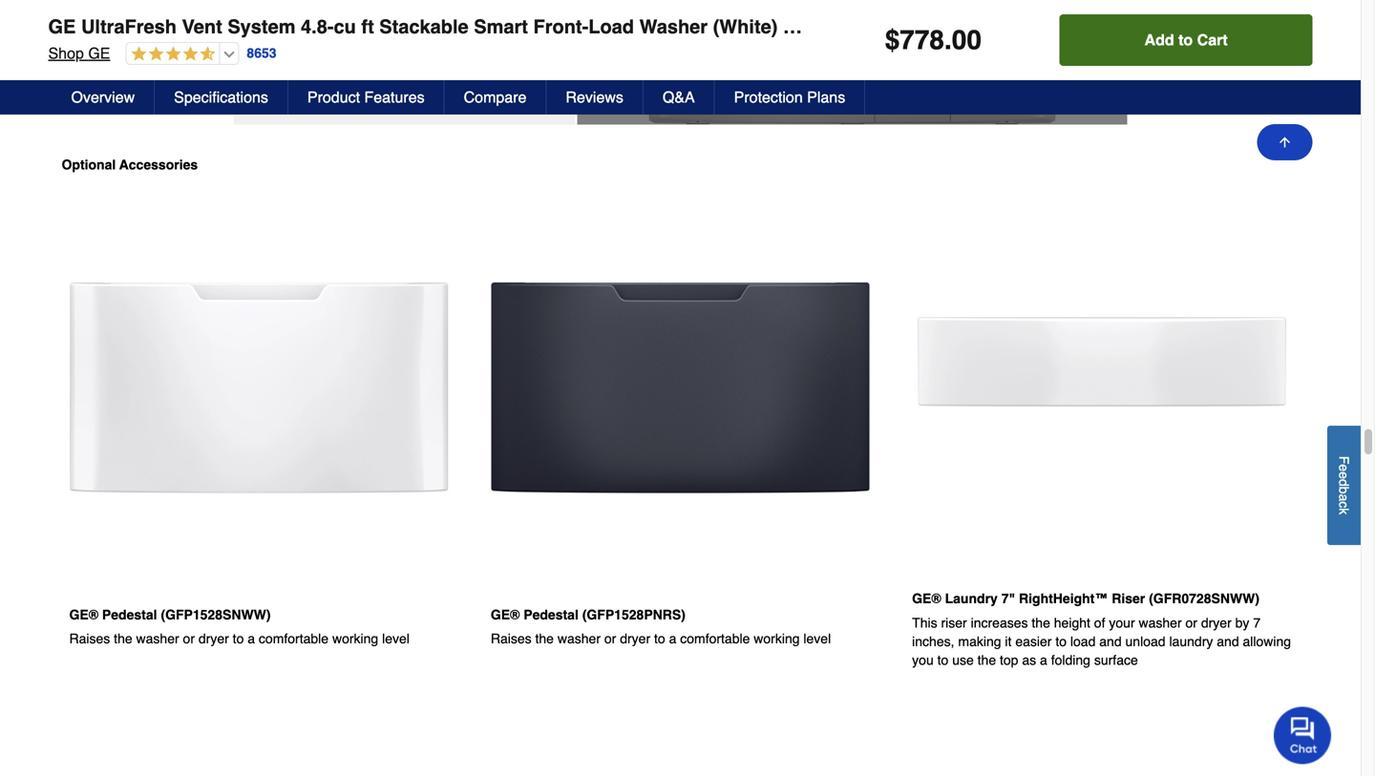 Task type: describe. For each thing, give the bounding box(es) containing it.
raises for ge® pedestal (gfp1528snww) raises the washer or dryer to a comfortable working level
[[69, 632, 110, 647]]

compare
[[464, 88, 527, 106]]

washer for ge® pedestal (gfp1528pnrs) raises the washer or dryer to a comfortable working level
[[558, 632, 601, 647]]

d
[[1337, 479, 1352, 487]]

stackable
[[380, 16, 469, 38]]

ge ultrafresh vent system 4.8-cu ft stackable smart front-load washer (white) energy star
[[48, 16, 920, 38]]

washer
[[640, 16, 708, 38]]

f
[[1337, 456, 1352, 465]]

raises for ge® pedestal (gfp1528pnrs) raises the washer or dryer to a comfortable working level
[[491, 632, 532, 647]]

protection plans button
[[715, 80, 866, 115]]

by
[[1236, 616, 1250, 631]]

energy
[[783, 16, 864, 38]]

unload
[[1126, 634, 1166, 650]]

1 e from the top
[[1337, 465, 1352, 472]]

ft
[[362, 16, 374, 38]]

smart
[[474, 16, 528, 38]]

pedestal for (gfp1528snww)
[[102, 607, 157, 623]]

vent
[[182, 16, 222, 38]]

laundry
[[1170, 634, 1214, 650]]

working for ge® pedestal (gfp1528pnrs) raises the washer or dryer to a comfortable working level
[[754, 632, 800, 647]]

front-
[[534, 16, 589, 38]]

allowing
[[1244, 634, 1292, 650]]

more
[[294, 0, 324, 9]]

b
[[1337, 487, 1352, 494]]

arrow up image
[[1278, 135, 1293, 150]]

specifications
[[174, 88, 268, 106]]

2 e from the top
[[1337, 472, 1352, 479]]

fits
[[243, 0, 265, 9]]

to inside ge® pedestal (gfp1528pnrs) raises the washer or dryer to a comfortable working level
[[655, 632, 666, 647]]

folding
[[1052, 653, 1091, 668]]

0 vertical spatial ge
[[48, 16, 76, 38]]

ultrafresh
[[81, 16, 177, 38]]

overview
[[71, 88, 135, 106]]

level for ge® pedestal (gfp1528pnrs) raises the washer or dryer to a comfortable working level
[[804, 632, 831, 647]]

ge® for ge® laundry 7" rightheight™ riser (gfr0728snww)
[[913, 592, 942, 607]]

to inside ge® pedestal (gfp1528snww) raises the washer or dryer to a comfortable working level
[[233, 632, 244, 647]]

fits into more homes, with no additional installation space required
[[243, 0, 546, 27]]

f e e d b a c k
[[1337, 456, 1352, 515]]

ge® laundry 7" rightheight™ riser (gfr0728snww) this riser increases the height of your washer or dryer by 7 inches, making it easier to load and unload laundry and allowing you to use the top as a folding surface
[[913, 592, 1292, 668]]

plans
[[808, 88, 846, 106]]

compare button
[[445, 80, 547, 115]]

or inside ge® laundry 7" rightheight™ riser (gfr0728snww) this riser increases the height of your washer or dryer by 7 inches, making it easier to load and unload laundry and allowing you to use the top as a folding surface
[[1186, 616, 1198, 631]]

a inside ge® pedestal (gfp1528pnrs) raises the washer or dryer to a comfortable working level
[[669, 632, 677, 647]]

homes,
[[328, 0, 372, 9]]

8653
[[247, 46, 277, 61]]

product features
[[308, 88, 425, 106]]

comfortable for (gfp1528pnrs)
[[681, 632, 750, 647]]

shop ge
[[48, 44, 110, 62]]

specifications button
[[155, 80, 288, 115]]

with
[[375, 0, 399, 9]]

reviews
[[566, 88, 624, 106]]

ge® pedestal (gfp1528snww) raises the washer or dryer to a comfortable working level
[[69, 607, 410, 647]]

chat invite button image
[[1275, 707, 1333, 765]]

the inside ge® pedestal (gfp1528snww) raises the washer or dryer to a comfortable working level
[[114, 632, 132, 647]]

reviews button
[[547, 80, 644, 115]]

additional
[[422, 0, 479, 9]]

required
[[283, 12, 332, 27]]

dryer inside ge® laundry 7" rightheight™ riser (gfr0728snww) this riser increases the height of your washer or dryer by 7 inches, making it easier to load and unload laundry and allowing you to use the top as a folding surface
[[1202, 616, 1232, 631]]

surface
[[1095, 653, 1139, 668]]

protection plans
[[734, 88, 846, 106]]

(gfp1528pnrs)
[[583, 607, 686, 623]]

washer inside ge® laundry 7" rightheight™ riser (gfr0728snww) this riser increases the height of your washer or dryer by 7 inches, making it easier to load and unload laundry and allowing you to use the top as a folding surface
[[1139, 616, 1183, 631]]

product
[[308, 88, 360, 106]]

add to cart
[[1145, 31, 1228, 49]]

778
[[900, 25, 945, 55]]

use
[[953, 653, 974, 668]]

1 and from the left
[[1100, 634, 1122, 650]]

installation
[[483, 0, 546, 9]]

c
[[1337, 502, 1352, 508]]

(gfr0728snww)
[[1150, 592, 1260, 607]]

level for ge® pedestal (gfp1528snww) raises the washer or dryer to a comfortable working level
[[382, 632, 410, 647]]

washer for ge® pedestal (gfp1528snww) raises the washer or dryer to a comfortable working level
[[136, 632, 179, 647]]

this
[[913, 616, 938, 631]]

into
[[268, 0, 290, 9]]

$
[[885, 25, 900, 55]]

(gfp1528snww)
[[161, 607, 271, 623]]

shop
[[48, 44, 84, 62]]

cart
[[1198, 31, 1228, 49]]

k
[[1337, 508, 1352, 515]]



Task type: vqa. For each thing, say whether or not it's contained in the screenshot.
dryer in GE® LAUNDRY 7" RIGHTHEIGHT™ RISER (GFR0728SNWW) THIS RISER INCREASES THE HEIGHT OF YOUR WASHER OR DRYER BY 7 INCHES, MAKING IT EASIER TO LOAD AND UNLOAD LAUNDRY AND ALLOWING YOU TO USE THE TOP AS A FOLDING SURFACE
yes



Task type: locate. For each thing, give the bounding box(es) containing it.
2 horizontal spatial washer
[[1139, 616, 1183, 631]]

a right as
[[1041, 653, 1048, 668]]

2 horizontal spatial or
[[1186, 616, 1198, 631]]

to right you
[[938, 653, 949, 668]]

7
[[1254, 616, 1261, 631]]

working inside ge® pedestal (gfp1528pnrs) raises the washer or dryer to a comfortable working level
[[754, 632, 800, 647]]

washer up the unload
[[1139, 616, 1183, 631]]

ge® inside ge® pedestal (gfp1528pnrs) raises the washer or dryer to a comfortable working level
[[491, 607, 520, 623]]

and down "by"
[[1218, 634, 1240, 650]]

4.6 stars image
[[127, 46, 215, 64]]

top
[[1000, 653, 1019, 668]]

to up "folding"
[[1056, 634, 1067, 650]]

pedestal left (gfp1528pnrs)
[[524, 607, 579, 623]]

0 horizontal spatial pedestal
[[102, 607, 157, 623]]

4.8-
[[301, 16, 334, 38]]

dryer for ge® pedestal (gfp1528snww) raises the washer or dryer to a comfortable working level
[[199, 632, 229, 647]]

1 raises from the left
[[69, 632, 110, 647]]

1 horizontal spatial and
[[1218, 634, 1240, 650]]

or down the (gfp1528snww)
[[183, 632, 195, 647]]

features
[[365, 88, 425, 106]]

1 horizontal spatial washer
[[558, 632, 601, 647]]

washer inside ge® pedestal (gfp1528pnrs) raises the washer or dryer to a comfortable working level
[[558, 632, 601, 647]]

0 horizontal spatial comfortable
[[259, 632, 329, 647]]

0 horizontal spatial ge
[[48, 16, 76, 38]]

0 horizontal spatial dryer
[[199, 632, 229, 647]]

1 horizontal spatial working
[[754, 632, 800, 647]]

system
[[228, 16, 296, 38]]

comfortable
[[259, 632, 329, 647], [681, 632, 750, 647]]

dryer for ge® pedestal (gfp1528pnrs) raises the washer or dryer to a comfortable working level
[[620, 632, 651, 647]]

dryer left "by"
[[1202, 616, 1232, 631]]

f e e d b a c k button
[[1328, 426, 1362, 545]]

a up k
[[1337, 494, 1352, 502]]

working for ge® pedestal (gfp1528snww) raises the washer or dryer to a comfortable working level
[[332, 632, 379, 647]]

protection
[[734, 88, 803, 106]]

of
[[1095, 616, 1106, 631]]

2 comfortable from the left
[[681, 632, 750, 647]]

a down (gfp1528pnrs)
[[669, 632, 677, 647]]

optional
[[62, 157, 116, 173]]

1 horizontal spatial raises
[[491, 632, 532, 647]]

easier
[[1016, 634, 1052, 650]]

raises
[[69, 632, 110, 647], [491, 632, 532, 647]]

or for ge® pedestal (gfp1528snww) raises the washer or dryer to a comfortable working level
[[183, 632, 195, 647]]

1 horizontal spatial comfortable
[[681, 632, 750, 647]]

ge up shop
[[48, 16, 76, 38]]

optional accessories
[[62, 157, 198, 173]]

2 raises from the left
[[491, 632, 532, 647]]

increases
[[971, 616, 1029, 631]]

2 horizontal spatial ge®
[[913, 592, 942, 607]]

ge® inside ge® laundry 7" rightheight™ riser (gfr0728snww) this riser increases the height of your washer or dryer by 7 inches, making it easier to load and unload laundry and allowing you to use the top as a folding surface
[[913, 592, 942, 607]]

level
[[382, 632, 410, 647], [804, 632, 831, 647]]

0 horizontal spatial washer
[[136, 632, 179, 647]]

raises inside ge® pedestal (gfp1528snww) raises the washer or dryer to a comfortable working level
[[69, 632, 110, 647]]

2 level from the left
[[804, 632, 831, 647]]

rightheight™
[[1020, 592, 1109, 607]]

ge® inside ge® pedestal (gfp1528snww) raises the washer or dryer to a comfortable working level
[[69, 607, 98, 623]]

1 vertical spatial ge
[[88, 44, 110, 62]]

1 horizontal spatial ge®
[[491, 607, 520, 623]]

dryer inside ge® pedestal (gfp1528snww) raises the washer or dryer to a comfortable working level
[[199, 632, 229, 647]]

or inside ge® pedestal (gfp1528snww) raises the washer or dryer to a comfortable working level
[[183, 632, 195, 647]]

0 horizontal spatial raises
[[69, 632, 110, 647]]

comfortable for (gfp1528snww)
[[259, 632, 329, 647]]

or up laundry
[[1186, 616, 1198, 631]]

and up surface
[[1100, 634, 1122, 650]]

0 horizontal spatial working
[[332, 632, 379, 647]]

to down the (gfp1528snww)
[[233, 632, 244, 647]]

or inside ge® pedestal (gfp1528pnrs) raises the washer or dryer to a comfortable working level
[[605, 632, 617, 647]]

e up d
[[1337, 465, 1352, 472]]

to inside button
[[1179, 31, 1194, 49]]

add
[[1145, 31, 1175, 49]]

height
[[1055, 616, 1091, 631]]

the inside ge® pedestal (gfp1528pnrs) raises the washer or dryer to a comfortable working level
[[536, 632, 554, 647]]

1 horizontal spatial dryer
[[620, 632, 651, 647]]

a
[[1337, 494, 1352, 502], [248, 632, 255, 647], [669, 632, 677, 647], [1041, 653, 1048, 668]]

cu
[[334, 16, 356, 38]]

ge right shop
[[88, 44, 110, 62]]

the
[[1032, 616, 1051, 631], [114, 632, 132, 647], [536, 632, 554, 647], [978, 653, 997, 668]]

working
[[332, 632, 379, 647], [754, 632, 800, 647]]

to right add
[[1179, 31, 1194, 49]]

load
[[1071, 634, 1096, 650]]

to down (gfp1528pnrs)
[[655, 632, 666, 647]]

no
[[403, 0, 418, 9]]

7"
[[1002, 592, 1016, 607]]

0 horizontal spatial level
[[382, 632, 410, 647]]

inches,
[[913, 634, 955, 650]]

ge® for ge® pedestal (gfp1528pnrs)
[[491, 607, 520, 623]]

$ 778 . 00
[[885, 25, 982, 55]]

load
[[589, 16, 634, 38]]

dryer down the (gfp1528snww)
[[199, 632, 229, 647]]

1 horizontal spatial or
[[605, 632, 617, 647]]

level inside ge® pedestal (gfp1528snww) raises the washer or dryer to a comfortable working level
[[382, 632, 410, 647]]

star
[[869, 16, 920, 38]]

a down the (gfp1528snww)
[[248, 632, 255, 647]]

comfortable inside ge® pedestal (gfp1528snww) raises the washer or dryer to a comfortable working level
[[259, 632, 329, 647]]

ge® for ge® pedestal (gfp1528snww)
[[69, 607, 98, 623]]

laundry
[[946, 592, 998, 607]]

riser
[[1112, 592, 1146, 607]]

1 level from the left
[[382, 632, 410, 647]]

pedestal for (gfp1528pnrs)
[[524, 607, 579, 623]]

2 pedestal from the left
[[524, 607, 579, 623]]

your
[[1110, 616, 1136, 631]]

2 and from the left
[[1218, 634, 1240, 650]]

2 working from the left
[[754, 632, 800, 647]]

ge®
[[913, 592, 942, 607], [69, 607, 98, 623], [491, 607, 520, 623]]

1 horizontal spatial pedestal
[[524, 607, 579, 623]]

comfortable inside ge® pedestal (gfp1528pnrs) raises the washer or dryer to a comfortable working level
[[681, 632, 750, 647]]

dryer inside ge® pedestal (gfp1528pnrs) raises the washer or dryer to a comfortable working level
[[620, 632, 651, 647]]

1 horizontal spatial ge
[[88, 44, 110, 62]]

making
[[959, 634, 1002, 650]]

and
[[1100, 634, 1122, 650], [1218, 634, 1240, 650]]

dryer
[[1202, 616, 1232, 631], [199, 632, 229, 647], [620, 632, 651, 647]]

e
[[1337, 465, 1352, 472], [1337, 472, 1352, 479]]

a inside ge® laundry 7" rightheight™ riser (gfr0728snww) this riser increases the height of your washer or dryer by 7 inches, making it easier to load and unload laundry and allowing you to use the top as a folding surface
[[1041, 653, 1048, 668]]

washer
[[1139, 616, 1183, 631], [136, 632, 179, 647], [558, 632, 601, 647]]

pedestal left the (gfp1528snww)
[[102, 607, 157, 623]]

level inside ge® pedestal (gfp1528pnrs) raises the washer or dryer to a comfortable working level
[[804, 632, 831, 647]]

(white)
[[713, 16, 778, 38]]

to
[[1179, 31, 1194, 49], [233, 632, 244, 647], [655, 632, 666, 647], [1056, 634, 1067, 650], [938, 653, 949, 668]]

as
[[1023, 653, 1037, 668]]

comfortable down (gfp1528pnrs)
[[681, 632, 750, 647]]

.
[[945, 25, 952, 55]]

it
[[1006, 634, 1012, 650]]

washer down (gfp1528pnrs)
[[558, 632, 601, 647]]

product features button
[[288, 80, 445, 115]]

pedestal
[[102, 607, 157, 623], [524, 607, 579, 623]]

1 pedestal from the left
[[102, 607, 157, 623]]

overview button
[[52, 80, 155, 115]]

working inside ge® pedestal (gfp1528snww) raises the washer or dryer to a comfortable working level
[[332, 632, 379, 647]]

q&a button
[[644, 80, 715, 115]]

00
[[952, 25, 982, 55]]

pedestal inside ge® pedestal (gfp1528pnrs) raises the washer or dryer to a comfortable working level
[[524, 607, 579, 623]]

raises inside ge® pedestal (gfp1528pnrs) raises the washer or dryer to a comfortable working level
[[491, 632, 532, 647]]

you
[[913, 653, 934, 668]]

0 horizontal spatial ge®
[[69, 607, 98, 623]]

0 horizontal spatial and
[[1100, 634, 1122, 650]]

or for ge® pedestal (gfp1528pnrs) raises the washer or dryer to a comfortable working level
[[605, 632, 617, 647]]

2 horizontal spatial dryer
[[1202, 616, 1232, 631]]

a inside ge® pedestal (gfp1528snww) raises the washer or dryer to a comfortable working level
[[248, 632, 255, 647]]

accessories
[[119, 157, 198, 173]]

add to cart button
[[1060, 14, 1313, 66]]

dryer down (gfp1528pnrs)
[[620, 632, 651, 647]]

riser
[[942, 616, 968, 631]]

or
[[1186, 616, 1198, 631], [183, 632, 195, 647], [605, 632, 617, 647]]

q&a
[[663, 88, 695, 106]]

washer down the (gfp1528snww)
[[136, 632, 179, 647]]

1 comfortable from the left
[[259, 632, 329, 647]]

pedestal inside ge® pedestal (gfp1528snww) raises the washer or dryer to a comfortable working level
[[102, 607, 157, 623]]

or down (gfp1528pnrs)
[[605, 632, 617, 647]]

a inside button
[[1337, 494, 1352, 502]]

0 horizontal spatial or
[[183, 632, 195, 647]]

1 working from the left
[[332, 632, 379, 647]]

space
[[243, 12, 279, 27]]

comfortable down the (gfp1528snww)
[[259, 632, 329, 647]]

washer inside ge® pedestal (gfp1528snww) raises the washer or dryer to a comfortable working level
[[136, 632, 179, 647]]

1 horizontal spatial level
[[804, 632, 831, 647]]

ge® pedestal (gfp1528pnrs) raises the washer or dryer to a comfortable working level
[[491, 607, 831, 647]]

e up b
[[1337, 472, 1352, 479]]



